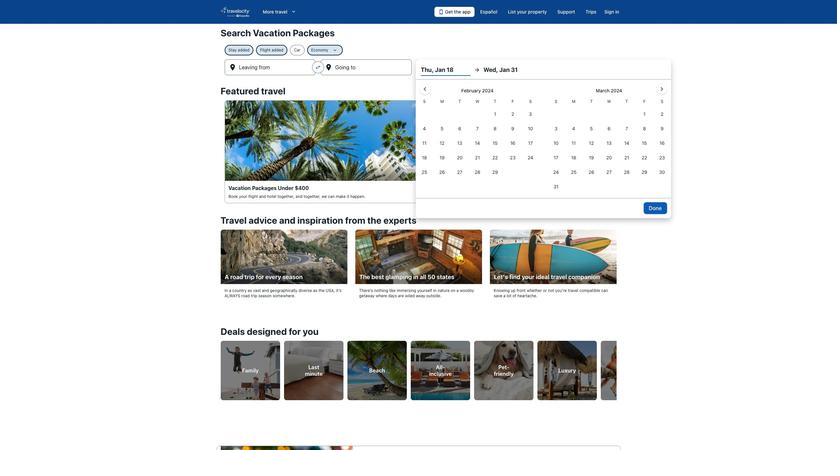 Task type: locate. For each thing, give the bounding box(es) containing it.
download the app button image
[[439, 9, 444, 15]]

featured travel region
[[217, 82, 621, 211]]

main content
[[0, 24, 838, 450]]

travel advice and inspiration from the experts region
[[217, 211, 621, 311]]

next image
[[613, 365, 621, 373]]

travelocity logo image
[[221, 7, 250, 17]]



Task type: describe. For each thing, give the bounding box(es) containing it.
previous month image
[[421, 85, 429, 93]]

previous image
[[217, 365, 225, 373]]

swap origin and destination values image
[[315, 64, 321, 70]]

next month image
[[658, 85, 666, 93]]



